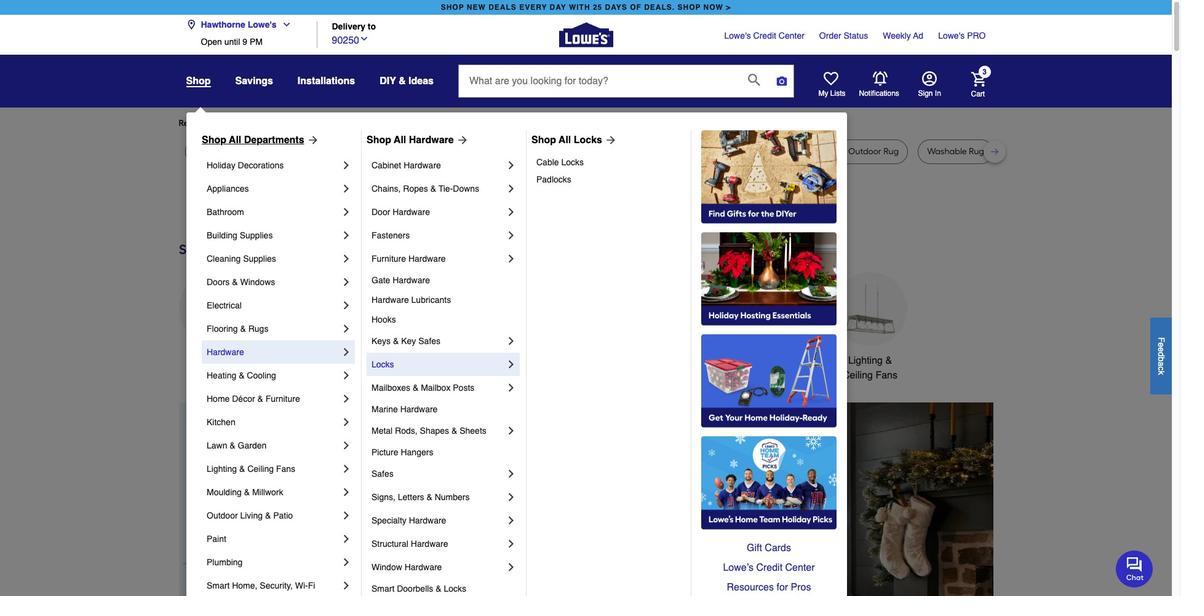 Task type: locate. For each thing, give the bounding box(es) containing it.
0 horizontal spatial lighting & ceiling fans
[[207, 465, 295, 474]]

chevron right image for lighting & ceiling fans
[[340, 463, 353, 476]]

picture hangers
[[372, 448, 434, 458]]

chat invite button image
[[1116, 551, 1154, 588]]

chevron right image
[[340, 159, 353, 172], [340, 183, 353, 195], [505, 206, 518, 218], [340, 230, 353, 242], [505, 230, 518, 242], [340, 253, 353, 265], [505, 253, 518, 265], [340, 276, 353, 289], [505, 335, 518, 348], [505, 382, 518, 394], [340, 417, 353, 429], [505, 425, 518, 438], [340, 440, 353, 452], [340, 463, 353, 476], [340, 487, 353, 499]]

furniture
[[372, 254, 406, 264], [266, 394, 300, 404]]

None search field
[[458, 65, 794, 109]]

hardware
[[409, 135, 454, 146], [404, 161, 441, 170], [393, 207, 430, 217], [409, 254, 446, 264], [393, 276, 430, 286], [372, 295, 409, 305], [207, 348, 244, 358], [400, 405, 438, 415], [409, 516, 446, 526], [411, 540, 448, 550], [405, 563, 442, 573]]

e up d
[[1157, 343, 1167, 347]]

bathroom inside button
[[662, 356, 705, 367]]

0 horizontal spatial shop
[[441, 3, 464, 12]]

chevron right image for metal rods, shapes & sheets
[[505, 425, 518, 438]]

chevron right image for outdoor living & patio
[[340, 510, 353, 522]]

shop new deals every day with 25 days of deals. shop now > link
[[439, 0, 734, 15]]

decorations for holiday
[[238, 161, 284, 170]]

0 vertical spatial furniture
[[372, 254, 406, 264]]

1 horizontal spatial area
[[548, 146, 567, 157]]

1 vertical spatial fans
[[276, 465, 295, 474]]

0 horizontal spatial arrow right image
[[304, 134, 319, 146]]

chevron right image for furniture hardware
[[505, 253, 518, 265]]

shop 25 days of deals by category image
[[179, 239, 994, 260]]

for up the shop all hardware
[[387, 118, 398, 129]]

hardware for cabinet hardware
[[404, 161, 441, 170]]

hardware inside door hardware link
[[393, 207, 430, 217]]

locks down shop all locks link in the top of the page
[[562, 158, 584, 167]]

1 horizontal spatial and
[[634, 146, 650, 157]]

savings button
[[235, 70, 273, 92]]

more suggestions for you
[[315, 118, 415, 129]]

arrow right image inside shop all departments link
[[304, 134, 319, 146]]

hardware lubricants link
[[372, 290, 518, 310]]

you up the shop all hardware
[[400, 118, 415, 129]]

hardware inside furniture hardware 'link'
[[409, 254, 446, 264]]

0 horizontal spatial bathroom
[[207, 207, 244, 217]]

2 shop from the left
[[678, 3, 701, 12]]

kitchen inside button
[[461, 356, 494, 367]]

gift cards link
[[702, 539, 837, 559]]

all for locks
[[559, 135, 571, 146]]

1 vertical spatial lighting
[[207, 465, 237, 474]]

arrow right image for shop all locks
[[602, 134, 617, 146]]

hardware down signs, letters & numbers
[[409, 516, 446, 526]]

1 vertical spatial kitchen
[[207, 418, 236, 428]]

lowe's home improvement cart image
[[971, 72, 986, 86]]

lowe's pro link
[[939, 30, 986, 42]]

weekly
[[883, 31, 911, 41]]

supplies for building supplies
[[240, 231, 273, 241]]

all inside shop all departments link
[[229, 135, 241, 146]]

3 all from the left
[[559, 135, 571, 146]]

wi-
[[295, 582, 308, 591]]

gift
[[747, 543, 762, 555]]

arrow right image for shop all departments
[[304, 134, 319, 146]]

status
[[844, 31, 869, 41]]

cleaning supplies link
[[207, 247, 340, 271]]

smart home, security, wi-fi link
[[207, 575, 340, 597]]

0 horizontal spatial lighting
[[207, 465, 237, 474]]

you for recommended searches for you
[[291, 118, 305, 129]]

1 vertical spatial appliances
[[192, 356, 240, 367]]

decorations down rug rug
[[238, 161, 284, 170]]

0 vertical spatial supplies
[[240, 231, 273, 241]]

lighting inside 'link'
[[207, 465, 237, 474]]

0 horizontal spatial lowe's
[[248, 20, 277, 30]]

for for suggestions
[[387, 118, 398, 129]]

hardware up the desk
[[409, 135, 454, 146]]

departments
[[244, 135, 304, 146]]

smart inside button
[[749, 356, 776, 367]]

outdoor
[[207, 511, 238, 521]]

5 rug from the left
[[569, 146, 584, 157]]

signs,
[[372, 493, 396, 503]]

of
[[630, 3, 642, 12]]

allen up 'padlocks' 'link'
[[612, 146, 631, 157]]

decorations for christmas
[[377, 370, 429, 382]]

home décor & furniture link
[[207, 388, 340, 411]]

roth up 'padlocks' 'link'
[[652, 146, 670, 157]]

shop down more suggestions for you link
[[367, 135, 391, 146]]

1 vertical spatial center
[[786, 563, 815, 574]]

1 horizontal spatial lowe's
[[725, 31, 751, 41]]

shop up allen and roth area rug
[[532, 135, 556, 146]]

hardware up smart doorbells & locks
[[405, 563, 442, 573]]

decorations inside button
[[377, 370, 429, 382]]

1 vertical spatial home
[[207, 394, 230, 404]]

sign in
[[919, 89, 942, 98]]

rugs
[[248, 324, 269, 334]]

0 horizontal spatial you
[[291, 118, 305, 129]]

fasteners
[[372, 231, 410, 241]]

heating & cooling
[[207, 371, 276, 381]]

chevron right image for kitchen
[[340, 417, 353, 429]]

hardware for furniture hardware
[[409, 254, 446, 264]]

all up furniture
[[394, 135, 406, 146]]

hooks
[[372, 315, 396, 325]]

smart home, security, wi-fi
[[207, 582, 315, 591]]

chevron right image for paint
[[340, 534, 353, 546]]

e up b
[[1157, 347, 1167, 352]]

shop left now
[[678, 3, 701, 12]]

arrow right image up cabinet hardware link
[[454, 134, 469, 146]]

chains, ropes & tie-downs link
[[372, 177, 505, 201]]

0 horizontal spatial for
[[278, 118, 289, 129]]

hardware inside gate hardware link
[[393, 276, 430, 286]]

fans
[[876, 370, 898, 382], [276, 465, 295, 474]]

lowe's down >
[[725, 31, 751, 41]]

hardware down the mailboxes & mailbox posts
[[400, 405, 438, 415]]

1 vertical spatial furniture
[[266, 394, 300, 404]]

2 and from the left
[[634, 146, 650, 157]]

gift cards
[[747, 543, 791, 555]]

furniture down 'heating & cooling' 'link'
[[266, 394, 300, 404]]

2 all from the left
[[394, 135, 406, 146]]

chevron right image for lawn & garden
[[340, 440, 353, 452]]

hardware up the "chains, ropes & tie-downs" in the left top of the page
[[404, 161, 441, 170]]

1 horizontal spatial safes
[[419, 337, 441, 346]]

lowe's home team holiday picks. image
[[702, 437, 837, 530]]

shop for shop all departments
[[202, 135, 226, 146]]

1 vertical spatial decorations
[[377, 370, 429, 382]]

1 and from the left
[[510, 146, 526, 157]]

appliances inside appliances link
[[207, 184, 249, 194]]

f e e d b a c k button
[[1151, 318, 1172, 395]]

furniture
[[379, 146, 414, 157]]

credit for lowe's
[[754, 31, 777, 41]]

chevron right image
[[505, 159, 518, 172], [505, 183, 518, 195], [340, 206, 353, 218], [340, 300, 353, 312], [340, 323, 353, 335], [340, 346, 353, 359], [505, 359, 518, 371], [340, 370, 353, 382], [340, 393, 353, 406], [505, 468, 518, 481], [505, 492, 518, 504], [340, 510, 353, 522], [505, 515, 518, 527], [340, 534, 353, 546], [505, 539, 518, 551], [340, 557, 353, 569], [505, 562, 518, 574], [340, 580, 353, 593]]

all inside shop all hardware link
[[394, 135, 406, 146]]

you for more suggestions for you
[[400, 118, 415, 129]]

3 shop from the left
[[532, 135, 556, 146]]

lowe's pro
[[939, 31, 986, 41]]

recommended
[[179, 118, 238, 129]]

0 horizontal spatial shop
[[202, 135, 226, 146]]

k
[[1157, 371, 1167, 375]]

hawthorne
[[201, 20, 245, 30]]

2 washable from the left
[[928, 146, 967, 157]]

appliances down holiday
[[207, 184, 249, 194]]

plumbing
[[207, 558, 243, 568]]

1 horizontal spatial washable
[[928, 146, 967, 157]]

0 horizontal spatial smart
[[207, 582, 230, 591]]

arrow right image up cable locks 'link'
[[602, 134, 617, 146]]

chevron right image for bathroom
[[340, 206, 353, 218]]

weekly ad link
[[883, 30, 924, 42]]

kitchen for kitchen
[[207, 418, 236, 428]]

center for lowe's credit center
[[786, 563, 815, 574]]

1 vertical spatial supplies
[[243, 254, 276, 264]]

0 vertical spatial ceiling
[[843, 370, 873, 382]]

lowe's wishes you and your family a happy hanukkah. image
[[179, 196, 994, 227]]

0 vertical spatial credit
[[754, 31, 777, 41]]

decorations down christmas
[[377, 370, 429, 382]]

allen right the desk
[[489, 146, 508, 157]]

with
[[569, 3, 591, 12]]

0 vertical spatial home
[[778, 356, 805, 367]]

0 vertical spatial safes
[[419, 337, 441, 346]]

1 horizontal spatial roth
[[652, 146, 670, 157]]

0 vertical spatial lighting
[[849, 356, 883, 367]]

ceiling inside lighting & ceiling fans 'link'
[[247, 465, 274, 474]]

safes right the key at left bottom
[[419, 337, 441, 346]]

2 horizontal spatial area
[[757, 146, 776, 157]]

for left pros
[[777, 583, 788, 594]]

0 vertical spatial decorations
[[238, 161, 284, 170]]

lawn & garden link
[[207, 434, 340, 458]]

mailboxes & mailbox posts
[[372, 383, 475, 393]]

furniture inside 'link'
[[372, 254, 406, 264]]

1 vertical spatial lighting & ceiling fans
[[207, 465, 295, 474]]

hardware down flooring
[[207, 348, 244, 358]]

0 horizontal spatial washable
[[715, 146, 755, 157]]

arrow left image
[[408, 511, 420, 523]]

lighting
[[849, 356, 883, 367], [207, 465, 237, 474]]

0 horizontal spatial kitchen
[[207, 418, 236, 428]]

cards
[[765, 543, 791, 555]]

1 horizontal spatial decorations
[[377, 370, 429, 382]]

0 horizontal spatial fans
[[276, 465, 295, 474]]

1 washable from the left
[[715, 146, 755, 157]]

resources for pros link
[[702, 579, 837, 597]]

1 horizontal spatial you
[[400, 118, 415, 129]]

2 allen from the left
[[612, 146, 631, 157]]

lowe's inside button
[[248, 20, 277, 30]]

credit for lowe's
[[757, 563, 783, 574]]

center up pros
[[786, 563, 815, 574]]

home inside button
[[778, 356, 805, 367]]

recommended searches for you heading
[[179, 118, 994, 130]]

furniture up gate
[[372, 254, 406, 264]]

lowe's up pm
[[248, 20, 277, 30]]

2 horizontal spatial all
[[559, 135, 571, 146]]

savings
[[235, 76, 273, 87]]

ceiling inside lighting & ceiling fans button
[[843, 370, 873, 382]]

all up cable locks
[[559, 135, 571, 146]]

arrow right image
[[304, 134, 319, 146], [454, 134, 469, 146], [602, 134, 617, 146]]

cooling
[[247, 371, 276, 381]]

0 horizontal spatial ceiling
[[247, 465, 274, 474]]

1 you from the left
[[291, 118, 305, 129]]

lighting & ceiling fans inside lighting & ceiling fans 'link'
[[207, 465, 295, 474]]

chevron down image
[[359, 34, 369, 43]]

shop up 5x8
[[202, 135, 226, 146]]

2 you from the left
[[400, 118, 415, 129]]

hardware inside specialty hardware link
[[409, 516, 446, 526]]

1 horizontal spatial kitchen
[[461, 356, 494, 367]]

washable
[[715, 146, 755, 157], [928, 146, 967, 157]]

1 horizontal spatial lighting
[[849, 356, 883, 367]]

installations button
[[298, 70, 355, 92]]

0 horizontal spatial area
[[315, 146, 333, 157]]

tools
[[298, 356, 321, 367]]

2 shop from the left
[[367, 135, 391, 146]]

hardware for structural hardware
[[411, 540, 448, 550]]

chevron right image for door hardware
[[505, 206, 518, 218]]

hardware inside cabinet hardware link
[[404, 161, 441, 170]]

you left more on the top left of page
[[291, 118, 305, 129]]

1 rug from the left
[[194, 146, 210, 157]]

location image
[[186, 20, 196, 30]]

suggestions
[[337, 118, 385, 129]]

supplies up cleaning supplies
[[240, 231, 273, 241]]

picture hangers link
[[372, 443, 518, 463]]

shop
[[186, 76, 211, 87]]

chevron right image for mailboxes & mailbox posts
[[505, 382, 518, 394]]

hardware down fasteners link
[[409, 254, 446, 264]]

sheets
[[460, 426, 487, 436]]

2 horizontal spatial smart
[[749, 356, 776, 367]]

1 horizontal spatial allen
[[612, 146, 631, 157]]

1 horizontal spatial shop
[[367, 135, 391, 146]]

0 horizontal spatial and
[[510, 146, 526, 157]]

1 horizontal spatial all
[[394, 135, 406, 146]]

locks down recommended searches for you heading
[[574, 135, 602, 146]]

building supplies link
[[207, 224, 340, 247]]

recommended searches for you
[[179, 118, 305, 129]]

area
[[315, 146, 333, 157], [548, 146, 567, 157], [757, 146, 776, 157]]

ad
[[914, 31, 924, 41]]

credit up resources for pros link
[[757, 563, 783, 574]]

safes down picture
[[372, 470, 394, 479]]

supplies up windows
[[243, 254, 276, 264]]

all down recommended searches for you
[[229, 135, 241, 146]]

0 vertical spatial center
[[779, 31, 805, 41]]

pros
[[791, 583, 811, 594]]

1 shop from the left
[[202, 135, 226, 146]]

1 e from the top
[[1157, 343, 1167, 347]]

chevron down image
[[277, 20, 291, 30]]

1 allen from the left
[[489, 146, 508, 157]]

hardware inside marine hardware link
[[400, 405, 438, 415]]

roth
[[528, 146, 546, 157], [652, 146, 670, 157]]

hardware for marine hardware
[[400, 405, 438, 415]]

hardware up the hardware lubricants
[[393, 276, 430, 286]]

lowe's credit center
[[725, 31, 805, 41]]

arrow right image
[[971, 511, 983, 523]]

hardware down ropes
[[393, 207, 430, 217]]

1 vertical spatial bathroom
[[662, 356, 705, 367]]

appliances inside appliances button
[[192, 356, 240, 367]]

arrow right image inside shop all locks link
[[602, 134, 617, 146]]

flooring & rugs
[[207, 324, 269, 334]]

1 horizontal spatial for
[[387, 118, 398, 129]]

0 horizontal spatial roth
[[528, 146, 546, 157]]

0 horizontal spatial allen
[[489, 146, 508, 157]]

allen
[[489, 146, 508, 157], [612, 146, 631, 157]]

outdoor
[[849, 146, 882, 157]]

marine
[[372, 405, 398, 415]]

1 horizontal spatial home
[[778, 356, 805, 367]]

hardware inside window hardware link
[[405, 563, 442, 573]]

supplies for cleaning supplies
[[243, 254, 276, 264]]

locks
[[574, 135, 602, 146], [562, 158, 584, 167], [372, 360, 394, 370], [444, 585, 467, 595]]

kitchen up lawn at the left bottom of the page
[[207, 418, 236, 428]]

1 horizontal spatial arrow right image
[[454, 134, 469, 146]]

1 all from the left
[[229, 135, 241, 146]]

3 rug from the left
[[271, 146, 286, 157]]

allen for allen and roth rug
[[612, 146, 631, 157]]

hardware lubricants
[[372, 295, 451, 305]]

chevron right image for cleaning supplies
[[340, 253, 353, 265]]

for up departments
[[278, 118, 289, 129]]

in
[[935, 89, 942, 98]]

& inside the lighting & ceiling fans
[[886, 356, 892, 367]]

open
[[201, 37, 222, 47]]

kitchen up posts at bottom left
[[461, 356, 494, 367]]

0 vertical spatial bathroom
[[207, 207, 244, 217]]

hardware for window hardware
[[405, 563, 442, 573]]

hardware up hooks
[[372, 295, 409, 305]]

1 horizontal spatial shop
[[678, 3, 701, 12]]

cable
[[537, 158, 559, 167]]

signs, letters & numbers
[[372, 493, 470, 503]]

hardware inside hardware link
[[207, 348, 244, 358]]

0 vertical spatial fans
[[876, 370, 898, 382]]

chevron right image for cabinet hardware
[[505, 159, 518, 172]]

1 vertical spatial safes
[[372, 470, 394, 479]]

1 horizontal spatial fans
[[876, 370, 898, 382]]

window hardware
[[372, 563, 442, 573]]

0 horizontal spatial all
[[229, 135, 241, 146]]

allen for allen and roth area rug
[[489, 146, 508, 157]]

chevron right image for chains, ropes & tie-downs
[[505, 183, 518, 195]]

appliances up heating
[[192, 356, 240, 367]]

0 horizontal spatial decorations
[[238, 161, 284, 170]]

cabinet hardware
[[372, 161, 441, 170]]

f e e d b a c k
[[1157, 337, 1167, 375]]

lowe's home improvement lists image
[[824, 71, 839, 86]]

1 horizontal spatial ceiling
[[843, 370, 873, 382]]

chevron right image for fasteners
[[505, 230, 518, 242]]

locks down window hardware link
[[444, 585, 467, 595]]

1 horizontal spatial bathroom
[[662, 356, 705, 367]]

arrow right image inside shop all hardware link
[[454, 134, 469, 146]]

ceiling
[[843, 370, 873, 382], [247, 465, 274, 474]]

1 horizontal spatial lighting & ceiling fans
[[843, 356, 898, 382]]

1 roth from the left
[[528, 146, 546, 157]]

shop left new on the top left
[[441, 3, 464, 12]]

chevron right image for holiday decorations
[[340, 159, 353, 172]]

for for searches
[[278, 118, 289, 129]]

smart home
[[749, 356, 805, 367]]

3 arrow right image from the left
[[602, 134, 617, 146]]

center left order
[[779, 31, 805, 41]]

electrical link
[[207, 294, 340, 318]]

fans inside button
[[876, 370, 898, 382]]

Search Query text field
[[459, 65, 738, 97]]

0 vertical spatial kitchen
[[461, 356, 494, 367]]

1 horizontal spatial smart
[[372, 585, 395, 595]]

all inside shop all locks link
[[559, 135, 571, 146]]

1 arrow right image from the left
[[304, 134, 319, 146]]

kitchen for kitchen faucets
[[461, 356, 494, 367]]

2 horizontal spatial shop
[[532, 135, 556, 146]]

1 horizontal spatial furniture
[[372, 254, 406, 264]]

0 vertical spatial appliances
[[207, 184, 249, 194]]

1 vertical spatial ceiling
[[247, 465, 274, 474]]

shop
[[441, 3, 464, 12], [678, 3, 701, 12]]

lowe's left pro
[[939, 31, 965, 41]]

0 horizontal spatial safes
[[372, 470, 394, 479]]

2 horizontal spatial lowe's
[[939, 31, 965, 41]]

chevron right image for building supplies
[[340, 230, 353, 242]]

1 vertical spatial credit
[[757, 563, 783, 574]]

faucets
[[497, 356, 532, 367]]

credit up search icon at the top of page
[[754, 31, 777, 41]]

hardware up window hardware link
[[411, 540, 448, 550]]

lowe's credit center link
[[702, 559, 837, 579]]

building supplies
[[207, 231, 273, 241]]

2 rug from the left
[[253, 146, 269, 157]]

8 rug from the left
[[884, 146, 899, 157]]

2 horizontal spatial arrow right image
[[602, 134, 617, 146]]

2 roth from the left
[[652, 146, 670, 157]]

numbers
[[435, 493, 470, 503]]

0 vertical spatial lighting & ceiling fans
[[843, 356, 898, 382]]

shop all locks
[[532, 135, 602, 146]]

2 arrow right image from the left
[[454, 134, 469, 146]]

gate
[[372, 276, 390, 286]]

roth up cable
[[528, 146, 546, 157]]

millwork
[[252, 488, 283, 498]]

arrow right image down more on the top left of page
[[304, 134, 319, 146]]

hardware inside structural hardware link
[[411, 540, 448, 550]]



Task type: describe. For each thing, give the bounding box(es) containing it.
picture
[[372, 448, 399, 458]]

christmas decorations
[[377, 356, 429, 382]]

indoor outdoor rug
[[821, 146, 899, 157]]

shop all hardware link
[[367, 133, 469, 148]]

keys & key safes
[[372, 337, 441, 346]]

electrical
[[207, 301, 242, 311]]

lighting inside button
[[849, 356, 883, 367]]

chevron right image for specialty hardware
[[505, 515, 518, 527]]

lowe's for lowe's credit center
[[725, 31, 751, 41]]

hardware for door hardware
[[393, 207, 430, 217]]

7 rug from the left
[[778, 146, 793, 157]]

search image
[[748, 74, 761, 86]]

chevron right image for safes
[[505, 468, 518, 481]]

chevron right image for plumbing
[[340, 557, 353, 569]]

center for lowe's credit center
[[779, 31, 805, 41]]

25
[[593, 3, 603, 12]]

shop for shop all locks
[[532, 135, 556, 146]]

area rug
[[315, 146, 350, 157]]

hardware inside shop all hardware link
[[409, 135, 454, 146]]

kitchen faucets
[[461, 356, 532, 367]]

weekly ad
[[883, 31, 924, 41]]

smart for smart home, security, wi-fi
[[207, 582, 230, 591]]

1 shop from the left
[[441, 3, 464, 12]]

1 area from the left
[[315, 146, 333, 157]]

chevron right image for doors & windows
[[340, 276, 353, 289]]

open until 9 pm
[[201, 37, 263, 47]]

chains, ropes & tie-downs
[[372, 184, 479, 194]]

chevron right image for heating & cooling
[[340, 370, 353, 382]]

door hardware link
[[372, 201, 505, 224]]

holiday hosting essentials. image
[[702, 233, 837, 326]]

chevron right image for signs, letters & numbers
[[505, 492, 518, 504]]

cable locks
[[537, 158, 584, 167]]

f
[[1157, 337, 1167, 343]]

0 horizontal spatial furniture
[[266, 394, 300, 404]]

up to 50 percent off select tools and accessories. image
[[0, 403, 401, 597]]

days
[[605, 3, 628, 12]]

shop all locks link
[[532, 133, 617, 148]]

hardware inside hardware lubricants link
[[372, 295, 409, 305]]

all for departments
[[229, 135, 241, 146]]

allen and roth rug
[[612, 146, 687, 157]]

2 horizontal spatial for
[[777, 583, 788, 594]]

9 rug from the left
[[969, 146, 985, 157]]

roth for area
[[528, 146, 546, 157]]

5x8
[[212, 146, 225, 157]]

90250 button
[[332, 32, 369, 48]]

shop for shop all hardware
[[367, 135, 391, 146]]

gate hardware
[[372, 276, 430, 286]]

0 horizontal spatial home
[[207, 394, 230, 404]]

lowe's home improvement logo image
[[559, 8, 613, 62]]

heating
[[207, 371, 236, 381]]

posts
[[453, 383, 475, 393]]

fans inside 'link'
[[276, 465, 295, 474]]

paint link
[[207, 528, 340, 551]]

mailbox
[[421, 383, 451, 393]]

chevron right image for appliances
[[340, 183, 353, 195]]

lighting & ceiling fans inside lighting & ceiling fans button
[[843, 356, 898, 382]]

chevron right image for structural hardware
[[505, 539, 518, 551]]

locks down keys
[[372, 360, 394, 370]]

christmas decorations button
[[366, 273, 440, 383]]

arrow right image for shop all hardware
[[454, 134, 469, 146]]

padlocks link
[[537, 171, 683, 188]]

shop all departments
[[202, 135, 304, 146]]

specialty hardware link
[[372, 510, 505, 533]]

chevron right image for window hardware
[[505, 562, 518, 574]]

cleaning
[[207, 254, 241, 264]]

smart doorbells & locks
[[372, 585, 467, 595]]

until
[[224, 37, 240, 47]]

hardware for specialty hardware
[[409, 516, 446, 526]]

6 rug from the left
[[672, 146, 687, 157]]

50 percent off all artificial christmas trees, holiday lights and more. image
[[401, 403, 997, 597]]

lowe's credit center
[[723, 563, 815, 574]]

signs, letters & numbers link
[[372, 486, 505, 510]]

lubricants
[[411, 295, 451, 305]]

camera image
[[776, 75, 788, 87]]

to
[[368, 22, 376, 32]]

lowe's home improvement notification center image
[[873, 71, 888, 86]]

washable for washable rug
[[928, 146, 967, 157]]

letters
[[398, 493, 424, 503]]

chevron right image for keys & key safes
[[505, 335, 518, 348]]

décor
[[232, 394, 255, 404]]

searches
[[240, 118, 276, 129]]

appliances link
[[207, 177, 340, 201]]

structural
[[372, 540, 409, 550]]

delivery
[[332, 22, 366, 32]]

4 rug from the left
[[335, 146, 350, 157]]

resources
[[727, 583, 774, 594]]

lowe's for lowe's pro
[[939, 31, 965, 41]]

tools button
[[272, 273, 346, 369]]

locks inside 'link'
[[562, 158, 584, 167]]

and for allen and roth area rug
[[510, 146, 526, 157]]

c
[[1157, 367, 1167, 371]]

moulding & millwork link
[[207, 481, 340, 505]]

3 area from the left
[[757, 146, 776, 157]]

2 area from the left
[[548, 146, 567, 157]]

locks link
[[372, 353, 505, 377]]

hardware for gate hardware
[[393, 276, 430, 286]]

fi
[[308, 582, 315, 591]]

9
[[243, 37, 247, 47]]

sign
[[919, 89, 933, 98]]

smart for smart doorbells & locks
[[372, 585, 395, 595]]

all for hardware
[[394, 135, 406, 146]]

cable locks link
[[537, 154, 683, 171]]

pro
[[968, 31, 986, 41]]

door
[[372, 207, 390, 217]]

garden
[[238, 441, 267, 451]]

outdoor living & patio
[[207, 511, 293, 521]]

bathroom link
[[207, 201, 340, 224]]

washable for washable area rug
[[715, 146, 755, 157]]

outdoor living & patio link
[[207, 505, 340, 528]]

christmas
[[381, 356, 425, 367]]

chevron right image for electrical
[[340, 300, 353, 312]]

moulding
[[207, 488, 242, 498]]

chevron right image for locks
[[505, 359, 518, 371]]

chevron right image for flooring & rugs
[[340, 323, 353, 335]]

diy
[[380, 76, 396, 87]]

25 days of deals. don't miss deals every day. same-day delivery on in-stock orders placed by 2 p m. image
[[179, 403, 378, 597]]

chevron right image for home décor & furniture
[[340, 393, 353, 406]]

metal rods, shapes & sheets
[[372, 426, 487, 436]]

diy & ideas
[[380, 76, 434, 87]]

b
[[1157, 357, 1167, 362]]

keys
[[372, 337, 391, 346]]

chevron right image for hardware
[[340, 346, 353, 359]]

2 e from the top
[[1157, 347, 1167, 352]]

structural hardware
[[372, 540, 448, 550]]

more
[[315, 118, 335, 129]]

windows
[[240, 278, 275, 287]]

roth for rug
[[652, 146, 670, 157]]

paint
[[207, 535, 226, 545]]

new
[[467, 3, 486, 12]]

appliances button
[[179, 273, 253, 369]]

home décor & furniture
[[207, 394, 300, 404]]

find gifts for the diyer. image
[[702, 130, 837, 224]]

get your home holiday-ready. image
[[702, 335, 837, 428]]

window
[[372, 563, 402, 573]]

chevron right image for smart home, security, wi-fi
[[340, 580, 353, 593]]

ropes
[[403, 184, 428, 194]]

lowe's home improvement account image
[[922, 71, 937, 86]]

ideas
[[409, 76, 434, 87]]

hawthorne lowe's button
[[186, 12, 296, 37]]

marine hardware
[[372, 405, 438, 415]]

and for allen and roth rug
[[634, 146, 650, 157]]

a
[[1157, 362, 1167, 367]]

mailboxes & mailbox posts link
[[372, 377, 505, 400]]

scroll to item #3 image
[[692, 595, 724, 597]]

chevron right image for moulding & millwork
[[340, 487, 353, 499]]

smart for smart home
[[749, 356, 776, 367]]

lists
[[831, 89, 846, 98]]

doors
[[207, 278, 230, 287]]



Task type: vqa. For each thing, say whether or not it's contained in the screenshot.
Key
yes



